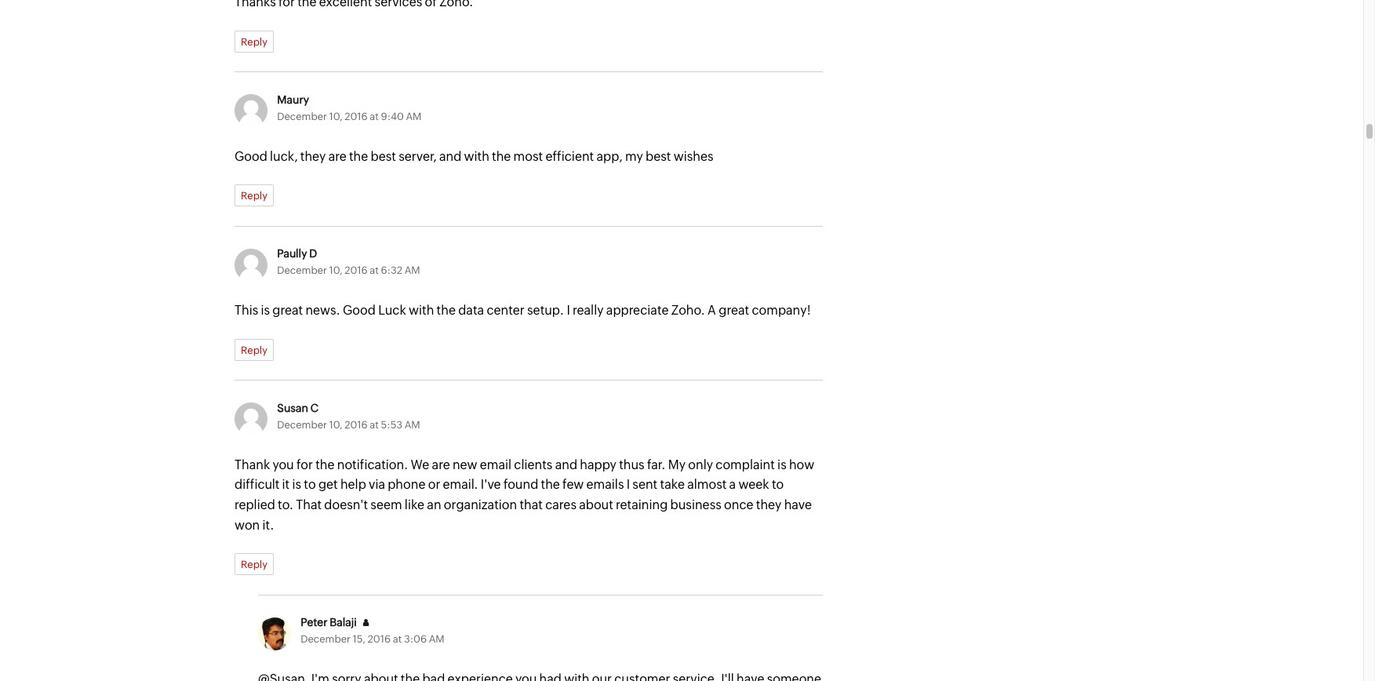 Task type: describe. For each thing, give the bounding box(es) containing it.
once
[[724, 498, 754, 513]]

the down december 10, 2016 at 9:40 am
[[349, 149, 368, 164]]

1 vertical spatial is
[[778, 457, 787, 472]]

reply link for thank
[[235, 554, 274, 575]]

reply for thank
[[241, 559, 268, 571]]

appreciate
[[607, 303, 669, 318]]

0 vertical spatial with
[[464, 149, 490, 164]]

phone
[[388, 478, 426, 492]]

difficult
[[235, 478, 280, 492]]

10, for the
[[329, 419, 343, 431]]

seem
[[371, 498, 402, 513]]

luck
[[378, 303, 406, 318]]

sent
[[633, 478, 658, 492]]

how
[[790, 457, 815, 472]]

few
[[563, 478, 584, 492]]

that
[[296, 498, 322, 513]]

server,
[[399, 149, 437, 164]]

emails
[[587, 478, 624, 492]]

an
[[427, 498, 442, 513]]

week
[[739, 478, 770, 492]]

december 15, 2016 at 3:06 am link
[[301, 634, 445, 645]]

a
[[708, 303, 717, 318]]

replied
[[235, 498, 275, 513]]

almost
[[688, 478, 727, 492]]

at for good
[[370, 265, 379, 276]]

december for great
[[277, 265, 327, 276]]

0 vertical spatial they
[[300, 149, 326, 164]]

app,
[[597, 149, 623, 164]]

c
[[311, 402, 319, 414]]

0 vertical spatial good
[[235, 149, 267, 164]]

you
[[273, 457, 294, 472]]

9:40
[[381, 110, 404, 122]]

2 best from the left
[[646, 149, 671, 164]]

retaining
[[616, 498, 668, 513]]

am for best
[[406, 110, 422, 122]]

peter balaji
[[301, 616, 357, 629]]

we
[[411, 457, 430, 472]]

my
[[625, 149, 643, 164]]

zoho.
[[672, 303, 705, 318]]

far.
[[647, 457, 666, 472]]

2016 for the
[[345, 110, 368, 122]]

6:32
[[381, 265, 403, 276]]

the left data
[[437, 303, 456, 318]]

my
[[668, 457, 686, 472]]

for
[[297, 457, 313, 472]]

most
[[514, 149, 543, 164]]

am for luck
[[405, 265, 420, 276]]

take
[[660, 478, 685, 492]]

the up cares
[[541, 478, 560, 492]]

susan
[[277, 402, 308, 414]]

paully
[[277, 247, 307, 260]]

clients
[[514, 457, 553, 472]]

0 vertical spatial i
[[567, 303, 570, 318]]

2016 for notification.
[[345, 419, 368, 431]]

december 10, 2016 at 5:53 am
[[277, 419, 420, 431]]

via
[[369, 478, 385, 492]]

10, for are
[[329, 110, 343, 122]]

thus
[[619, 457, 645, 472]]

december for they
[[277, 110, 327, 122]]

setup.
[[527, 303, 564, 318]]

really
[[573, 303, 604, 318]]

data
[[458, 303, 484, 318]]

1 reply from the top
[[241, 36, 268, 48]]

it.
[[263, 518, 274, 533]]

it
[[282, 478, 290, 492]]

or
[[428, 478, 441, 492]]

2 vertical spatial is
[[292, 478, 301, 492]]

only
[[689, 457, 713, 472]]

that
[[520, 498, 543, 513]]

reply link for this
[[235, 339, 274, 361]]

peter
[[301, 616, 328, 629]]

am for we
[[405, 419, 420, 431]]

about
[[579, 498, 614, 513]]

efficient
[[546, 149, 594, 164]]

company!
[[752, 303, 811, 318]]

at for notification.
[[370, 419, 379, 431]]

organization
[[444, 498, 517, 513]]

0 horizontal spatial is
[[261, 303, 270, 318]]

thank you for the notification. we are new email clients and happy thus far. my only complaint is how difficult it is to get help via phone or email. i've found the few emails i sent take almost a week to replied to. that doesn't seem like an organization that cares about retaining business once they have won it.
[[235, 457, 815, 533]]



Task type: vqa. For each thing, say whether or not it's contained in the screenshot.
our
no



Task type: locate. For each thing, give the bounding box(es) containing it.
1 vertical spatial they
[[756, 498, 782, 513]]

are inside thank you for the notification. we are new email clients and happy thus far. my only complaint is how difficult it is to get help via phone or email. i've found the few emails i sent take almost a week to replied to. that doesn't seem like an organization that cares about retaining business once they have won it.
[[432, 457, 450, 472]]

1 horizontal spatial with
[[464, 149, 490, 164]]

and
[[439, 149, 462, 164], [555, 457, 578, 472]]

best left the server,
[[371, 149, 396, 164]]

3 reply from the top
[[241, 344, 268, 356]]

2016 right 15,
[[368, 634, 391, 645]]

i left sent
[[627, 478, 630, 492]]

1 horizontal spatial best
[[646, 149, 671, 164]]

1 horizontal spatial is
[[292, 478, 301, 492]]

december down susan c
[[277, 419, 327, 431]]

and up few
[[555, 457, 578, 472]]

help
[[341, 478, 366, 492]]

2 vertical spatial 10,
[[329, 419, 343, 431]]

2 great from the left
[[719, 303, 750, 318]]

a
[[730, 478, 736, 492]]

at left the '5:53'
[[370, 419, 379, 431]]

best
[[371, 149, 396, 164], [646, 149, 671, 164]]

1 horizontal spatial are
[[432, 457, 450, 472]]

is left how
[[778, 457, 787, 472]]

december
[[277, 110, 327, 122], [277, 265, 327, 276], [277, 419, 327, 431], [301, 634, 351, 645]]

great right a
[[719, 303, 750, 318]]

december 10, 2016 at 6:32 am
[[277, 265, 420, 276]]

center
[[487, 303, 525, 318]]

at left 3:06
[[393, 634, 402, 645]]

are down december 10, 2016 at 9:40 am
[[329, 149, 347, 164]]

susan c
[[277, 402, 319, 414]]

won
[[235, 518, 260, 533]]

they down week
[[756, 498, 782, 513]]

reply for this
[[241, 344, 268, 356]]

0 horizontal spatial and
[[439, 149, 462, 164]]

email.
[[443, 478, 478, 492]]

paully d
[[277, 247, 317, 260]]

5:53
[[381, 419, 403, 431]]

3 10, from the top
[[329, 419, 343, 431]]

december 15, 2016 at 3:06 am
[[301, 634, 445, 645]]

get
[[319, 478, 338, 492]]

0 horizontal spatial i
[[567, 303, 570, 318]]

10, for news.
[[329, 265, 343, 276]]

0 horizontal spatial good
[[235, 149, 267, 164]]

they inside thank you for the notification. we are new email clients and happy thus far. my only complaint is how difficult it is to get help via phone or email. i've found the few emails i sent take almost a week to replied to. that doesn't seem like an organization that cares about retaining business once they have won it.
[[756, 498, 782, 513]]

0 vertical spatial 10,
[[329, 110, 343, 122]]

december 10, 2016 at 9:40 am link
[[277, 110, 422, 122]]

at for the
[[370, 110, 379, 122]]

0 horizontal spatial to
[[304, 478, 316, 492]]

i've
[[481, 478, 501, 492]]

1 reply link from the top
[[235, 30, 274, 52]]

thank
[[235, 457, 270, 472]]

good left luck,
[[235, 149, 267, 164]]

found
[[504, 478, 539, 492]]

1 horizontal spatial great
[[719, 303, 750, 318]]

0 horizontal spatial best
[[371, 149, 396, 164]]

business
[[671, 498, 722, 513]]

the right for
[[316, 457, 335, 472]]

are
[[329, 149, 347, 164], [432, 457, 450, 472]]

2 reply link from the top
[[235, 185, 274, 207]]

am right 9:40 on the top left of page
[[406, 110, 422, 122]]

1 horizontal spatial and
[[555, 457, 578, 472]]

cares
[[546, 498, 577, 513]]

2016 for good
[[345, 265, 368, 276]]

0 horizontal spatial they
[[300, 149, 326, 164]]

i inside thank you for the notification. we are new email clients and happy thus far. my only complaint is how difficult it is to get help via phone or email. i've found the few emails i sent take almost a week to replied to. that doesn't seem like an organization that cares about retaining business once they have won it.
[[627, 478, 630, 492]]

2016 left 6:32
[[345, 265, 368, 276]]

this is great news. good luck with the data center setup. i really appreciate zoho. a great company!
[[235, 303, 811, 318]]

to right week
[[772, 478, 784, 492]]

am right 3:06
[[429, 634, 445, 645]]

0 horizontal spatial are
[[329, 149, 347, 164]]

and inside thank you for the notification. we are new email clients and happy thus far. my only complaint is how difficult it is to get help via phone or email. i've found the few emails i sent take almost a week to replied to. that doesn't seem like an organization that cares about retaining business once they have won it.
[[555, 457, 578, 472]]

maury
[[277, 93, 309, 106]]

3 reply link from the top
[[235, 339, 274, 361]]

great left news.
[[273, 303, 303, 318]]

happy
[[580, 457, 617, 472]]

1 to from the left
[[304, 478, 316, 492]]

0 vertical spatial and
[[439, 149, 462, 164]]

1 great from the left
[[273, 303, 303, 318]]

to.
[[278, 498, 294, 513]]

this
[[235, 303, 258, 318]]

at
[[370, 110, 379, 122], [370, 265, 379, 276], [370, 419, 379, 431], [393, 634, 402, 645]]

1 horizontal spatial to
[[772, 478, 784, 492]]

balaji
[[330, 616, 357, 629]]

reply for good
[[241, 190, 268, 202]]

i left 'really'
[[567, 303, 570, 318]]

great
[[273, 303, 303, 318], [719, 303, 750, 318]]

they right luck,
[[300, 149, 326, 164]]

like
[[405, 498, 425, 513]]

2 reply from the top
[[241, 190, 268, 202]]

wishes
[[674, 149, 714, 164]]

with
[[464, 149, 490, 164], [409, 303, 434, 318]]

december down paully d
[[277, 265, 327, 276]]

2 to from the left
[[772, 478, 784, 492]]

1 best from the left
[[371, 149, 396, 164]]

december down peter balaji
[[301, 634, 351, 645]]

new
[[453, 457, 478, 472]]

1 horizontal spatial good
[[343, 303, 376, 318]]

have
[[785, 498, 812, 513]]

1 vertical spatial i
[[627, 478, 630, 492]]

good luck, they are the best server, and with the most efficient app, my best wishes
[[235, 149, 714, 164]]

2016 left 9:40 on the top left of page
[[345, 110, 368, 122]]

2016 left the '5:53'
[[345, 419, 368, 431]]

is right it
[[292, 478, 301, 492]]

best right my
[[646, 149, 671, 164]]

at left 6:32
[[370, 265, 379, 276]]

the
[[349, 149, 368, 164], [492, 149, 511, 164], [437, 303, 456, 318], [316, 457, 335, 472], [541, 478, 560, 492]]

4 reply from the top
[[241, 559, 268, 571]]

with right luck
[[409, 303, 434, 318]]

am
[[406, 110, 422, 122], [405, 265, 420, 276], [405, 419, 420, 431], [429, 634, 445, 645]]

to left get
[[304, 478, 316, 492]]

december 10, 2016 at 9:40 am
[[277, 110, 422, 122]]

luck,
[[270, 149, 298, 164]]

1 horizontal spatial i
[[627, 478, 630, 492]]

doesn't
[[324, 498, 368, 513]]

15,
[[353, 634, 366, 645]]

december down maury
[[277, 110, 327, 122]]

they
[[300, 149, 326, 164], [756, 498, 782, 513]]

email
[[480, 457, 512, 472]]

i
[[567, 303, 570, 318], [627, 478, 630, 492]]

2016
[[345, 110, 368, 122], [345, 265, 368, 276], [345, 419, 368, 431], [368, 634, 391, 645]]

complaint
[[716, 457, 775, 472]]

notification.
[[337, 457, 408, 472]]

0 horizontal spatial with
[[409, 303, 434, 318]]

news.
[[306, 303, 341, 318]]

is right this
[[261, 303, 270, 318]]

1 vertical spatial with
[[409, 303, 434, 318]]

with left most
[[464, 149, 490, 164]]

1 vertical spatial and
[[555, 457, 578, 472]]

are right we
[[432, 457, 450, 472]]

0 vertical spatial is
[[261, 303, 270, 318]]

to
[[304, 478, 316, 492], [772, 478, 784, 492]]

0 vertical spatial are
[[329, 149, 347, 164]]

december 10, 2016 at 5:53 am link
[[277, 419, 420, 431]]

am right 6:32
[[405, 265, 420, 276]]

1 vertical spatial 10,
[[329, 265, 343, 276]]

the left most
[[492, 149, 511, 164]]

1 10, from the top
[[329, 110, 343, 122]]

am right the '5:53'
[[405, 419, 420, 431]]

d
[[309, 247, 317, 260]]

good left luck
[[343, 303, 376, 318]]

4 reply link from the top
[[235, 554, 274, 575]]

0 horizontal spatial great
[[273, 303, 303, 318]]

1 horizontal spatial they
[[756, 498, 782, 513]]

good
[[235, 149, 267, 164], [343, 303, 376, 318]]

2 10, from the top
[[329, 265, 343, 276]]

december 10, 2016 at 6:32 am link
[[277, 265, 420, 276]]

1 vertical spatial good
[[343, 303, 376, 318]]

3:06
[[404, 634, 427, 645]]

at left 9:40 on the top left of page
[[370, 110, 379, 122]]

2 horizontal spatial is
[[778, 457, 787, 472]]

and right the server,
[[439, 149, 462, 164]]

december for for
[[277, 419, 327, 431]]

reply link for good
[[235, 185, 274, 207]]

1 vertical spatial are
[[432, 457, 450, 472]]



